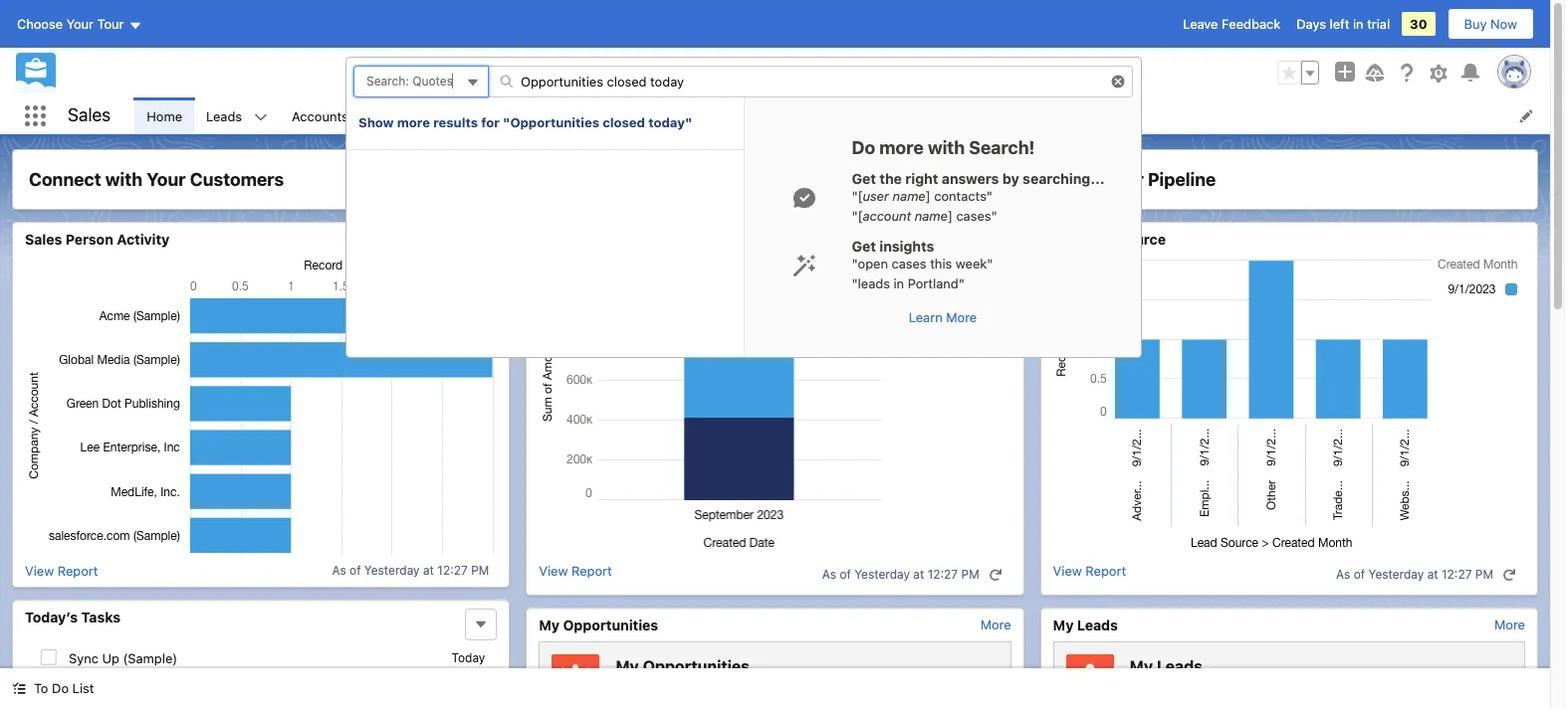 Task type: describe. For each thing, give the bounding box(es) containing it.
sync up (sample)
[[69, 651, 177, 667]]

Search... search field
[[488, 66, 1133, 98]]

results
[[433, 114, 478, 130]]

to do list button
[[0, 669, 106, 709]]

calendar link
[[623, 98, 701, 134]]

home
[[147, 108, 182, 124]]

people: opportunities closed today button
[[545, 57, 943, 89]]

my opportunities for topmost my opportunities link
[[539, 617, 658, 634]]

up
[[102, 651, 119, 667]]

days
[[1296, 16, 1326, 32]]

at for my opportunities
[[913, 567, 924, 582]]

sales for sales
[[68, 105, 111, 126]]

search!
[[969, 137, 1035, 158]]

"leads
[[852, 275, 890, 291]]

insights
[[879, 238, 934, 255]]

buy now
[[1464, 16, 1517, 32]]

view report for connect
[[25, 563, 98, 579]]

text default image for get the right answers by searching...
[[792, 186, 816, 210]]

now
[[1490, 16, 1517, 32]]

contacts"
[[934, 188, 993, 204]]

people:
[[584, 65, 629, 81]]

yesterday for my leads
[[1368, 567, 1424, 582]]

1 vertical spatial my opportunities link
[[600, 655, 998, 696]]

(sample) for sarah loehr (sample)
[[134, 671, 185, 685]]

"open
[[852, 256, 888, 272]]

show
[[358, 114, 394, 130]]

(sample) for sync up (sample)
[[123, 651, 177, 667]]

of for my leads
[[1354, 567, 1365, 582]]

right
[[905, 170, 938, 187]]

more link for my opportunities
[[980, 617, 1011, 633]]

closed inside button
[[719, 65, 758, 81]]

0 horizontal spatial 12:​27
[[437, 564, 468, 578]]

today
[[762, 65, 796, 81]]

by inside the get the right answers by searching... "[ user name ] contacts" "[ account name ] cases"
[[1002, 170, 1019, 187]]

2 view from the left
[[539, 563, 568, 579]]

pm for my leads
[[1475, 567, 1493, 582]]

leads list item
[[194, 98, 280, 134]]

customers
[[190, 169, 284, 190]]

more for my leads
[[1494, 617, 1525, 633]]

build
[[1057, 169, 1100, 190]]

accounts
[[292, 108, 348, 124]]

forecasts
[[738, 108, 797, 124]]

get for get insights
[[852, 238, 876, 255]]

view for connect with your customers
[[25, 563, 54, 579]]

0 horizontal spatial as
[[332, 564, 346, 578]]

answers
[[942, 170, 999, 187]]

pm for my opportunities
[[961, 567, 979, 582]]

tour
[[97, 16, 124, 32]]

view report link for connect with your customers
[[25, 563, 98, 579]]

0 horizontal spatial yesterday
[[364, 564, 420, 578]]

sarah loehr (sample) link
[[63, 671, 185, 686]]

1 horizontal spatial with
[[928, 137, 965, 158]]

tasks
[[81, 609, 121, 626]]

more link for my leads
[[1494, 617, 1525, 633]]

yesterday for my opportunities
[[854, 567, 910, 582]]

1 vertical spatial name
[[915, 208, 948, 224]]

sarah loehr (sample)
[[63, 671, 185, 685]]

to
[[34, 681, 48, 697]]

choose
[[17, 16, 63, 32]]

to do list
[[34, 681, 94, 697]]

view for build your pipeline
[[1053, 563, 1082, 579]]

buy now button
[[1447, 8, 1534, 40]]

of for my opportunities
[[840, 567, 851, 582]]

0 vertical spatial my opportunities link
[[539, 617, 658, 634]]

my opportunities for bottommost my opportunities link
[[616, 658, 750, 676]]

choose your tour button
[[16, 8, 143, 40]]

opportunities list item
[[490, 98, 623, 134]]

today
[[452, 651, 485, 666]]

loehr
[[98, 671, 130, 685]]

sync
[[69, 651, 98, 667]]

get for get the right answers by searching...
[[852, 170, 876, 187]]

2 vertical spatial text default image
[[988, 568, 1002, 582]]

today's
[[25, 609, 78, 626]]

people: opportunities closed today
[[584, 65, 796, 81]]

at for my leads
[[1427, 567, 1438, 582]]

leave
[[1183, 16, 1218, 32]]

cases"
[[956, 208, 997, 224]]

choose your tour
[[17, 16, 124, 32]]

forecasts link
[[726, 98, 809, 134]]

0 horizontal spatial pm
[[471, 564, 489, 578]]

1 horizontal spatial your
[[147, 169, 186, 190]]

0 horizontal spatial my leads
[[1053, 617, 1118, 634]]

today's tasks
[[25, 609, 121, 626]]

accounts link
[[280, 98, 360, 134]]

0 horizontal spatial as of yesterday at 12:​27 pm
[[332, 564, 489, 578]]

get the right answers by searching... "[ user name ] contacts" "[ account name ] cases"
[[852, 170, 1105, 224]]

view report for build
[[1053, 563, 1126, 579]]

in inside get insights "open cases this week" "leads in portland"
[[894, 275, 904, 291]]

contacts link
[[386, 98, 464, 134]]

the
[[879, 170, 902, 187]]

contacts
[[398, 108, 452, 124]]

leave feedback link
[[1183, 16, 1281, 32]]

opportunities inside list item
[[502, 108, 585, 124]]

"opportunities
[[503, 114, 599, 130]]

connect with your customers
[[29, 169, 284, 190]]

source
[[1117, 231, 1166, 248]]

home link
[[135, 98, 194, 134]]

user
[[863, 188, 889, 204]]

text default image for view report link corresponding to build your pipeline
[[1502, 568, 1516, 582]]



Task type: vqa. For each thing, say whether or not it's contained in the screenshot.
The Get within the Get the right answers by searching... "[ user name ] contacts" "[ account name ] cases"
yes



Task type: locate. For each thing, give the bounding box(es) containing it.
1 horizontal spatial my leads
[[1130, 658, 1203, 676]]

more for my opportunities
[[980, 617, 1011, 633]]

30
[[1410, 16, 1427, 32]]

0 vertical spatial text default image
[[254, 110, 268, 124]]

1 horizontal spatial by
[[1097, 231, 1114, 248]]

more for with
[[879, 137, 924, 158]]

report for connect
[[57, 563, 98, 579]]

0 horizontal spatial view report link
[[25, 563, 98, 579]]

1 view report from the left
[[25, 563, 98, 579]]

0 horizontal spatial view
[[25, 563, 54, 579]]

0 horizontal spatial by
[[1002, 170, 1019, 187]]

1 horizontal spatial sales
[[68, 105, 111, 126]]

get insights "open cases this week" "leads in portland"
[[852, 238, 993, 291]]

leads
[[206, 108, 242, 124], [1053, 231, 1094, 248], [1077, 617, 1118, 634], [1157, 658, 1203, 676]]

this
[[930, 256, 952, 272]]

1 more link from the left
[[980, 617, 1011, 633]]

more link
[[980, 617, 1011, 633], [1494, 617, 1525, 633]]

3 view report from the left
[[1053, 563, 1126, 579]]

0 horizontal spatial view report
[[25, 563, 98, 579]]

build your pipeline
[[1057, 169, 1216, 190]]

contacts list item
[[386, 98, 490, 134]]

leads link
[[194, 98, 254, 134]]

view report link for build your pipeline
[[1053, 563, 1126, 587]]

2 view report link from the left
[[539, 563, 612, 587]]

text default image inside the 'to do list' 'button'
[[12, 682, 26, 696]]

2 horizontal spatial of
[[1354, 567, 1365, 582]]

1 vertical spatial ]
[[948, 208, 953, 224]]

text default image inside leads list item
[[254, 110, 268, 124]]

trial
[[1367, 16, 1390, 32]]

my leads
[[1053, 617, 1118, 634], [1130, 658, 1203, 676]]

sales for sales person activity
[[25, 231, 62, 248]]

do more with search!
[[852, 137, 1035, 158]]

0 vertical spatial my opportunities
[[539, 617, 658, 634]]

12:​27 for my opportunities
[[928, 567, 958, 582]]

1 vertical spatial sales
[[25, 231, 62, 248]]

0 horizontal spatial at
[[423, 564, 434, 578]]

1 horizontal spatial do
[[852, 137, 875, 158]]

opportunities inside button
[[632, 65, 715, 81]]

0 horizontal spatial with
[[105, 169, 142, 190]]

1 horizontal spatial more
[[1494, 617, 1525, 633]]

0 horizontal spatial in
[[894, 275, 904, 291]]

1 vertical spatial by
[[1097, 231, 1114, 248]]

do up user
[[852, 137, 875, 158]]

1 horizontal spatial in
[[1353, 16, 1364, 32]]

0 vertical spatial text default image
[[792, 186, 816, 210]]

0 vertical spatial (sample)
[[123, 651, 177, 667]]

1 horizontal spatial view report link
[[539, 563, 612, 587]]

leads inside list item
[[206, 108, 242, 124]]

pipeline
[[1148, 169, 1216, 190]]

(sample)
[[123, 651, 177, 667], [134, 671, 185, 685]]

1 horizontal spatial 12:​27
[[928, 567, 958, 582]]

0 vertical spatial sales
[[68, 105, 111, 126]]

0 horizontal spatial sales
[[25, 231, 62, 248]]

12:​27 for my leads
[[1442, 567, 1472, 582]]

0 vertical spatial with
[[928, 137, 965, 158]]

opportunities link
[[490, 98, 597, 134]]

your for build
[[1104, 169, 1144, 190]]

0 vertical spatial in
[[1353, 16, 1364, 32]]

as
[[332, 564, 346, 578], [822, 567, 836, 582], [1336, 567, 1350, 582]]

connect
[[29, 169, 101, 190]]

2 horizontal spatial view report
[[1053, 563, 1126, 579]]

3 view from the left
[[1053, 563, 1082, 579]]

leave feedback
[[1183, 16, 1281, 32]]

closed left today
[[719, 65, 758, 81]]

feedback
[[1222, 16, 1281, 32]]

0 vertical spatial closed
[[719, 65, 758, 81]]

account
[[863, 208, 911, 224]]

2 report from the left
[[572, 563, 612, 579]]

portland"
[[908, 275, 965, 291]]

1 horizontal spatial as of yesterday at 12:​27 pm
[[822, 567, 979, 582]]

more up the
[[879, 137, 924, 158]]

text default image for home "link"
[[254, 110, 268, 124]]

1 more from the left
[[980, 617, 1011, 633]]

more
[[397, 114, 430, 130], [879, 137, 924, 158]]

1 horizontal spatial more link
[[1494, 617, 1525, 633]]

1 vertical spatial (sample)
[[134, 671, 185, 685]]

"[ down user
[[852, 208, 863, 224]]

text default image
[[792, 186, 816, 210], [792, 254, 816, 278], [988, 568, 1002, 582]]

1 vertical spatial "[
[[852, 208, 863, 224]]

0 vertical spatial name
[[893, 188, 926, 204]]

text default image
[[254, 110, 268, 124], [1502, 568, 1516, 582], [12, 682, 26, 696]]

1 vertical spatial get
[[852, 238, 876, 255]]

1 vertical spatial text default image
[[792, 254, 816, 278]]

of
[[350, 564, 361, 578], [840, 567, 851, 582], [1354, 567, 1365, 582]]

get inside the get the right answers by searching... "[ user name ] contacts" "[ account name ] cases"
[[852, 170, 876, 187]]

your down home "link"
[[147, 169, 186, 190]]

your right 'build' on the right of page
[[1104, 169, 1144, 190]]

1 horizontal spatial view report
[[539, 563, 612, 579]]

1 "[ from the top
[[852, 188, 863, 204]]

by left source
[[1097, 231, 1114, 248]]

view
[[25, 563, 54, 579], [539, 563, 568, 579], [1053, 563, 1082, 579]]

0 horizontal spatial of
[[350, 564, 361, 578]]

2 horizontal spatial as of yesterday at 12:​27 pm
[[1336, 567, 1493, 582]]

"[ up account in the top of the page
[[852, 188, 863, 204]]

3 report from the left
[[1086, 563, 1126, 579]]

pm
[[471, 564, 489, 578], [961, 567, 979, 582], [1475, 567, 1493, 582]]

2 horizontal spatial yesterday
[[1368, 567, 1424, 582]]

in
[[1353, 16, 1364, 32], [894, 275, 904, 291]]

sales
[[68, 105, 111, 126], [25, 231, 62, 248]]

0 vertical spatial my leads link
[[1053, 617, 1118, 634]]

2 horizontal spatial as
[[1336, 567, 1350, 582]]

1 vertical spatial with
[[105, 169, 142, 190]]

"[
[[852, 188, 863, 204], [852, 208, 863, 224]]

do
[[852, 137, 875, 158], [52, 681, 69, 697]]

0 horizontal spatial text default image
[[12, 682, 26, 696]]

1 horizontal spatial view
[[539, 563, 568, 579]]

1 horizontal spatial ]
[[948, 208, 953, 224]]

sync up (sample) link
[[69, 651, 177, 667]]

name
[[893, 188, 926, 204], [915, 208, 948, 224]]

list containing home
[[135, 98, 1550, 134]]

view report link
[[25, 563, 98, 579], [539, 563, 612, 587], [1053, 563, 1126, 587]]

0 vertical spatial by
[[1002, 170, 1019, 187]]

2 horizontal spatial view
[[1053, 563, 1082, 579]]

list
[[135, 98, 1550, 134]]

2 horizontal spatial report
[[1086, 563, 1126, 579]]

0 vertical spatial my leads
[[1053, 617, 1118, 634]]

2 horizontal spatial text default image
[[1502, 568, 1516, 582]]

as of yesterday at 12:​27 pm
[[332, 564, 489, 578], [822, 567, 979, 582], [1336, 567, 1493, 582]]

2 "[ from the top
[[852, 208, 863, 224]]

your left the tour
[[66, 16, 94, 32]]

3 view report link from the left
[[1053, 563, 1126, 587]]

your inside dropdown button
[[66, 16, 94, 32]]

2 horizontal spatial at
[[1427, 567, 1438, 582]]

1 report from the left
[[57, 563, 98, 579]]

sales up "connect"
[[68, 105, 111, 126]]

] down contacts"
[[948, 208, 953, 224]]

1 vertical spatial my opportunities
[[616, 658, 750, 676]]

0 horizontal spatial closed
[[603, 114, 645, 130]]

at
[[423, 564, 434, 578], [913, 567, 924, 582], [1427, 567, 1438, 582]]

(sample) up sarah loehr (sample)
[[123, 651, 177, 667]]

1 view from the left
[[25, 563, 54, 579]]

0 horizontal spatial your
[[66, 16, 94, 32]]

yesterday
[[364, 564, 420, 578], [854, 567, 910, 582], [1368, 567, 1424, 582]]

2 horizontal spatial pm
[[1475, 567, 1493, 582]]

get up "open
[[852, 238, 876, 255]]

2 horizontal spatial your
[[1104, 169, 1144, 190]]

as of yesterday at 12:​27 pm for my opportunities
[[822, 567, 979, 582]]

2 get from the top
[[852, 238, 876, 255]]

my opportunities link
[[539, 617, 658, 634], [600, 655, 998, 696]]

2 horizontal spatial 12:​27
[[1442, 567, 1472, 582]]

0 horizontal spatial more link
[[980, 617, 1011, 633]]

2 more link from the left
[[1494, 617, 1525, 633]]

1 horizontal spatial of
[[840, 567, 851, 582]]

your
[[66, 16, 94, 32], [147, 169, 186, 190], [1104, 169, 1144, 190]]

your for choose
[[66, 16, 94, 32]]

0 horizontal spatial do
[[52, 681, 69, 697]]

calendar
[[635, 108, 689, 124]]

sales left person
[[25, 231, 62, 248]]

1 vertical spatial more
[[879, 137, 924, 158]]

0 horizontal spatial report
[[57, 563, 98, 579]]

my leads link
[[1053, 617, 1118, 634], [1114, 655, 1512, 696]]

show more results for "opportunities closed today"
[[358, 114, 692, 130]]

my opportunities
[[539, 617, 658, 634], [616, 658, 750, 676]]

2 more from the left
[[1494, 617, 1525, 633]]

as of yesterday at 12:​27 pm for my leads
[[1336, 567, 1493, 582]]

with right "connect"
[[105, 169, 142, 190]]

more right show
[[397, 114, 430, 130]]

1 vertical spatial my leads
[[1130, 658, 1203, 676]]

for
[[481, 114, 500, 130]]

name down right
[[893, 188, 926, 204]]

None text field
[[353, 66, 489, 98]]

report for build
[[1086, 563, 1126, 579]]

more
[[980, 617, 1011, 633], [1494, 617, 1525, 633]]

2 horizontal spatial view report link
[[1053, 563, 1126, 587]]

0 horizontal spatial ]
[[926, 188, 931, 204]]

in down cases
[[894, 275, 904, 291]]

buy
[[1464, 16, 1487, 32]]

1 horizontal spatial closed
[[719, 65, 758, 81]]

1 vertical spatial text default image
[[1502, 568, 1516, 582]]

in right left
[[1353, 16, 1364, 32]]

2 vertical spatial text default image
[[12, 682, 26, 696]]

]
[[926, 188, 931, 204], [948, 208, 953, 224]]

1 vertical spatial closed
[[603, 114, 645, 130]]

name down contacts"
[[915, 208, 948, 224]]

do right the to
[[52, 681, 69, 697]]

1 horizontal spatial yesterday
[[854, 567, 910, 582]]

accounts list item
[[280, 98, 386, 134]]

1 horizontal spatial at
[[913, 567, 924, 582]]

do inside 'button'
[[52, 681, 69, 697]]

0 vertical spatial more
[[397, 114, 430, 130]]

group
[[1277, 61, 1319, 85]]

by
[[1002, 170, 1019, 187], [1097, 231, 1114, 248]]

0 vertical spatial "[
[[852, 188, 863, 204]]

1 view report link from the left
[[25, 563, 98, 579]]

1 vertical spatial do
[[52, 681, 69, 697]]

get up user
[[852, 170, 876, 187]]

closed
[[719, 65, 758, 81], [603, 114, 645, 130]]

activity
[[117, 231, 170, 248]]

more for results
[[397, 114, 430, 130]]

days left in trial
[[1296, 16, 1390, 32]]

opportunities
[[632, 65, 715, 81], [502, 108, 585, 124], [563, 617, 658, 634], [643, 658, 750, 676]]

1 horizontal spatial report
[[572, 563, 612, 579]]

1 horizontal spatial as
[[822, 567, 836, 582]]

0 horizontal spatial more
[[980, 617, 1011, 633]]

2 view report from the left
[[539, 563, 612, 579]]

leads by source
[[1053, 231, 1166, 248]]

1 horizontal spatial more
[[879, 137, 924, 158]]

sales person activity
[[25, 231, 170, 248]]

0 vertical spatial ]
[[926, 188, 931, 204]]

1 vertical spatial my leads link
[[1114, 655, 1512, 696]]

week"
[[956, 256, 993, 272]]

view report
[[25, 563, 98, 579], [539, 563, 612, 579], [1053, 563, 1126, 579]]

by down search!
[[1002, 170, 1019, 187]]

1 vertical spatial in
[[894, 275, 904, 291]]

0 horizontal spatial more
[[397, 114, 430, 130]]

today"
[[648, 114, 692, 130]]

person
[[65, 231, 113, 248]]

1 get from the top
[[852, 170, 876, 187]]

1 horizontal spatial text default image
[[254, 110, 268, 124]]

(sample) down the sync up (sample)
[[134, 671, 185, 685]]

with up answers
[[928, 137, 965, 158]]

0 vertical spatial get
[[852, 170, 876, 187]]

list
[[72, 681, 94, 697]]

0 vertical spatial do
[[852, 137, 875, 158]]

left
[[1330, 16, 1349, 32]]

1 horizontal spatial pm
[[961, 567, 979, 582]]

text default image for get insights
[[792, 254, 816, 278]]

as for my opportunities
[[822, 567, 836, 582]]

searching...
[[1023, 170, 1105, 187]]

closed left today"
[[603, 114, 645, 130]]

] down right
[[926, 188, 931, 204]]

12:​27
[[437, 564, 468, 578], [928, 567, 958, 582], [1442, 567, 1472, 582]]

cases
[[892, 256, 927, 272]]

as for my leads
[[1336, 567, 1350, 582]]

get inside get insights "open cases this week" "leads in portland"
[[852, 238, 876, 255]]

sarah
[[63, 671, 95, 685]]



